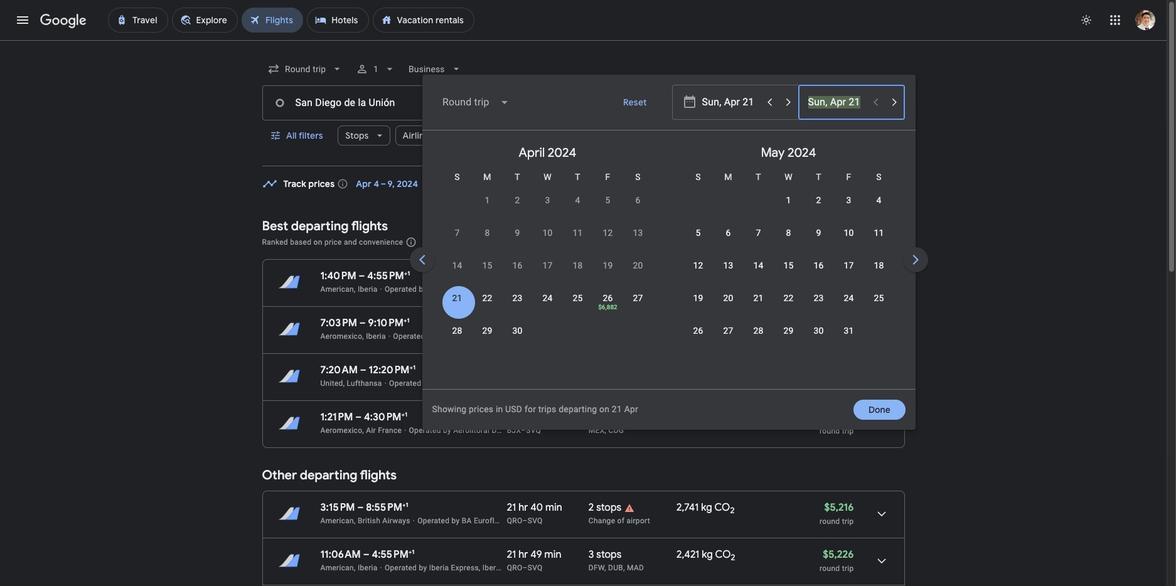 Task type: vqa. For each thing, say whether or not it's contained in the screenshot.
Sun, Sep 1 "element"
no



Task type: locate. For each thing, give the bounding box(es) containing it.
previous image
[[407, 245, 437, 275]]

total duration 21 hr 40 min. element
[[507, 502, 589, 516]]

thu, may 30 element
[[814, 325, 824, 337]]

0 vertical spatial 2 stops flight. element
[[589, 411, 622, 426]]

row up fri, may 10 element
[[774, 183, 895, 224]]

wed, apr 10 element
[[543, 227, 553, 239]]

row down wed, may 22 element
[[684, 319, 865, 355]]

flight details. leaves querétaro international airport at 3:15 pm on thursday, april 4 and arrives at seville airport at 8:55 pm on friday, april 5. image
[[867, 499, 897, 529]]

layover (1 of 2) is a 2 hr 41 min layover at dallas/fort worth international airport in dallas. layover (2 of 2) is a 4 hr 25 min layover in london. transfer here from heathrow airport to london gatwick airport. element
[[589, 516, 671, 526]]

fri, may 3 element
[[847, 194, 852, 207]]

1 3 stops flight. element from the top
[[589, 270, 622, 285]]

1 row group from the left
[[427, 136, 669, 384]]

, 6882 us dollars element
[[599, 305, 618, 311]]

2 stops flight. element
[[589, 411, 622, 426], [589, 502, 622, 516]]

Return text field
[[808, 86, 866, 120]]

fri, apr 12 element
[[603, 227, 613, 239]]

 image for arrival time: 12:20 pm on  friday, april 5. text box
[[385, 379, 387, 388]]

Arrival time: 9:10 PM on  Friday, April 5. text field
[[368, 317, 410, 330]]

tue, apr 30 element
[[513, 325, 523, 337]]

Departure time: 1:40 PM. text field
[[321, 270, 357, 283]]

wed, may 15 element
[[784, 259, 794, 272]]

 image down leaves guanajuato international airport at 1:40 pm on thursday, april 4 and arrives at seville airport at 4:55 pm on friday, april 5. element on the left of the page
[[380, 285, 383, 294]]

sat, apr 20 element
[[633, 259, 643, 272]]

tue, may 28 element
[[754, 325, 764, 337]]

5316 US dollars text field
[[825, 317, 854, 330]]

1 vertical spatial 3 stops flight. element
[[589, 549, 622, 563]]

fri, may 31 element
[[844, 325, 855, 337]]

loading results progress bar
[[0, 40, 1168, 43]]

main menu image
[[15, 13, 30, 28]]

2 3 stops flight. element from the top
[[589, 549, 622, 563]]

sat, apr 13 element
[[633, 227, 643, 239]]

grid
[[427, 136, 1151, 397]]

thu, apr 18 element
[[573, 259, 583, 272]]

2 row group from the left
[[669, 136, 910, 384]]

learn more about tracked prices image
[[337, 178, 349, 190]]

row
[[473, 183, 653, 224], [774, 183, 895, 224], [442, 221, 653, 257], [684, 221, 895, 257], [442, 254, 653, 290], [684, 254, 895, 290], [442, 286, 653, 322], [684, 286, 895, 322], [442, 319, 533, 355], [684, 319, 865, 355]]

0 vertical spatial 3 stops flight. element
[[589, 270, 622, 285]]

None text field
[[262, 85, 459, 121]]

 image up the leaves querétaro international airport at 11:06 am on thursday, april 4 and arrives at seville airport at 4:55 pm on friday, april 5. 'element'
[[413, 517, 415, 526]]

mon, apr 15 element
[[483, 259, 493, 272]]

3 stops flight. element up fri, apr 26 element
[[589, 270, 622, 285]]

wed, may 8 element
[[787, 227, 792, 239]]

5831 US dollars text field
[[825, 411, 854, 424]]

3 stops flight. element for total duration 21 hr 49 min. element
[[589, 549, 622, 563]]

Departure time: 3:15 PM. text field
[[321, 502, 355, 514]]

tue, may 7 element
[[756, 227, 762, 239]]

Arrival time: 4:55 PM on  Friday, April 5. text field
[[368, 269, 410, 283], [372, 548, 415, 561]]

None field
[[262, 58, 348, 80], [404, 58, 468, 80], [432, 87, 519, 117], [262, 58, 348, 80], [404, 58, 468, 80], [432, 87, 519, 117]]

 image
[[380, 564, 383, 573]]

leaves san luis potosí international airport at 7:20 am on thursday, april 4 and arrives at seville airport at 12:20 pm on friday, april 5. element
[[321, 364, 416, 377]]

wed, apr 17 element
[[543, 259, 553, 272]]

3 stops flight. element
[[589, 270, 622, 285], [589, 549, 622, 563]]

1 vertical spatial arrival time: 4:55 pm on  friday, april 5. text field
[[372, 548, 415, 561]]

leaves guanajuato international airport at 7:03 pm on thursday, april 4 and arrives at seville airport at 9:10 pm on friday, april 5. element
[[321, 317, 410, 330]]

learn more about ranking image
[[406, 237, 417, 248]]

flight details. leaves querétaro international airport at 11:06 am on thursday, april 4 and arrives at seville airport at 4:55 pm on friday, april 5. image
[[867, 546, 897, 577]]

total duration 21 hr 49 min. element
[[507, 549, 589, 563]]

2 2 stops flight. element from the top
[[589, 502, 622, 516]]

3 stops flight. element down layover (1 of 2) is a 2 hr 41 min layover at dallas/fort worth international airport in dallas. layover (2 of 2) is a 4 hr 25 min layover in london. transfer here from heathrow airport to london gatwick airport. element
[[589, 549, 622, 563]]

 image for the arrival time: 4:55 pm on  friday, april 5. text box for leaves guanajuato international airport at 1:40 pm on thursday, april 4 and arrives at seville airport at 4:55 pm on friday, april 5. element on the left of the page
[[380, 285, 383, 294]]

main content
[[262, 168, 905, 587]]

arrival time: 4:55 pm on  friday, april 5. text field down learn more about ranking "image"
[[368, 269, 410, 283]]

0 vertical spatial arrival time: 4:55 pm on  friday, april 5. text field
[[368, 269, 410, 283]]

row group
[[427, 136, 669, 384], [669, 136, 910, 384], [910, 136, 1151, 384]]

 image down arrival time: 12:20 pm on  friday, april 5. text box
[[385, 379, 387, 388]]

sun, apr 28 element
[[452, 325, 463, 337]]

sun, may 26 element
[[694, 325, 704, 337]]

total duration 18 hr 7 min. element
[[507, 317, 589, 332]]

row up wed, may 15 element
[[684, 221, 895, 257]]

sat, may 11 element
[[875, 227, 885, 239]]

layover (1 of 2) is a 2 hr 25 min layover at mexico city international airport in mexico city. layover (2 of 2) is a 2 hr layover at paris charles de gaulle airport in paris. element
[[589, 426, 671, 436]]

wed, apr 3 element
[[545, 194, 551, 207]]

row up wed, apr 24 element
[[442, 254, 653, 290]]

mon, may 27 element
[[724, 325, 734, 337]]

sun, apr 21, departure date. element
[[452, 292, 463, 305]]

mon, may 6 element
[[726, 227, 731, 239]]

Departure time: 11:06 AM. text field
[[321, 549, 361, 561]]

flight details. leaves guanajuato international airport at 1:21 pm on thursday, april 4 and arrives at seville airport at 4:30 pm on friday, april 5. image
[[867, 409, 897, 439]]

leaves guanajuato international airport at 1:21 pm on thursday, april 4 and arrives at seville airport at 4:30 pm on friday, april 5. element
[[321, 411, 408, 424]]

 image down arrival time: 9:10 pm on  friday, april 5. text field
[[389, 332, 391, 341]]

fri, may 17 element
[[844, 259, 855, 272]]

None search field
[[262, 54, 1151, 430]]

leaves querétaro international airport at 3:15 pm on thursday, april 4 and arrives at seville airport at 8:55 pm on friday, april 5. element
[[321, 501, 409, 514]]

layover (1 of 2) is a 5 hr 14 min layover at george bush intercontinental airport in houston. layover (2 of 2) is a 1 hr 10 min layover at frankfurt airport in frankfurt. element
[[589, 379, 671, 389]]

fri, apr 19 element
[[603, 259, 613, 272]]

1 vertical spatial 2 stops flight. element
[[589, 502, 622, 516]]

sun, may 5 element
[[696, 227, 701, 239]]

Arrival time: 12:20 PM on  Friday, April 5. text field
[[369, 364, 416, 377]]

Arrival time: 8:55 PM on  Friday, April 5. text field
[[366, 501, 409, 514]]

layover (1 of 3) is a 4 hr 9 min layover at dallas/fort worth international airport in dallas. layover (2 of 3) is a 1 hr 10 min layover at dublin airport in dublin. layover (3 of 3) is a 1 hr 10 min layover at adolfo suárez madrid–barajas airport in madrid. element
[[589, 563, 671, 573]]

5234 US dollars text field
[[823, 270, 854, 283]]

 image for arrival time: 9:10 pm on  friday, april 5. text field
[[389, 332, 391, 341]]

 image
[[380, 285, 383, 294], [389, 332, 391, 341], [385, 379, 387, 388], [413, 517, 415, 526]]

leaves querétaro international airport at 11:06 am on thursday, april 4 and arrives at seville airport at 4:55 pm on friday, april 5. element
[[321, 548, 415, 561]]

Departure time: 1:21 PM. text field
[[321, 411, 353, 424]]

arrival time: 4:55 pm on  friday, april 5. text field down arrival time: 8:55 pm on  friday, april 5. text box
[[372, 548, 415, 561]]



Task type: describe. For each thing, give the bounding box(es) containing it.
3 stops flight. element for total duration 19 hr 15 min. element
[[589, 270, 622, 285]]

swap origin and destination. image
[[454, 95, 469, 111]]

arrival time: 4:55 pm on  friday, april 5. text field for the leaves querétaro international airport at 11:06 am on thursday, april 4 and arrives at seville airport at 4:55 pm on friday, april 5. 'element'
[[372, 548, 415, 561]]

wed, apr 24 element
[[543, 292, 553, 305]]

arrival time: 4:55 pm on  friday, april 5. text field for leaves guanajuato international airport at 1:40 pm on thursday, april 4 and arrives at seville airport at 4:55 pm on friday, april 5. element on the left of the page
[[368, 269, 410, 283]]

sat, may 18 element
[[875, 259, 885, 272]]

fri, apr 26 element
[[603, 292, 613, 305]]

leaves guanajuato international airport at 1:40 pm on thursday, april 4 and arrives at seville airport at 4:55 pm on friday, april 5. element
[[321, 269, 410, 283]]

sun, apr 7 element
[[455, 227, 460, 239]]

thu, apr 4 element
[[576, 194, 581, 207]]

mon, apr 8 element
[[485, 227, 490, 239]]

sat, may 4 element
[[877, 194, 882, 207]]

total duration 19 hr 9 min. element
[[507, 411, 589, 426]]

row up wed, apr 17 element
[[442, 221, 653, 257]]

mon, may 20 element
[[724, 292, 734, 305]]

tue, may 14 element
[[754, 259, 764, 272]]

find the best price region
[[262, 168, 905, 209]]

tue, apr 2 element
[[515, 194, 520, 207]]

thu, may 16 element
[[814, 259, 824, 272]]

tue, apr 23 element
[[513, 292, 523, 305]]

row down mon, apr 22 element
[[442, 319, 533, 355]]

mon, apr 22 element
[[483, 292, 493, 305]]

tue, apr 16 element
[[513, 259, 523, 272]]

tue, may 21 element
[[754, 292, 764, 305]]

 image for arrival time: 8:55 pm on  friday, april 5. text box
[[413, 517, 415, 526]]

Departure time: 7:20 AM. text field
[[321, 364, 358, 377]]

thu, may 2 element
[[817, 194, 822, 207]]

row up wed, may 22 element
[[684, 254, 895, 290]]

wed, may 22 element
[[784, 292, 794, 305]]

Arrival time: 4:30 PM on  Friday, April 5. text field
[[364, 411, 408, 424]]

mon, may 13 element
[[724, 259, 734, 272]]

total duration 19 hr 15 min. element
[[507, 270, 589, 285]]

thu, may 23 element
[[814, 292, 824, 305]]

3 row group from the left
[[910, 136, 1151, 384]]

mon, apr 29 element
[[483, 325, 493, 337]]

sun, may 19 element
[[694, 292, 704, 305]]

sat, may 25 element
[[875, 292, 885, 305]]

Departure time: 7:03 PM. text field
[[321, 317, 357, 330]]

row up wed, apr 10 element
[[473, 183, 653, 224]]

fri, may 24 element
[[844, 292, 855, 305]]

Departure text field
[[702, 85, 760, 119]]

row up wed, may 29 element
[[684, 286, 895, 322]]

sun, apr 14 element
[[452, 259, 463, 272]]

tue, apr 9 element
[[515, 227, 520, 239]]

fri, apr 5 element
[[606, 194, 611, 207]]

fri, may 10 element
[[844, 227, 855, 239]]

wed, may 29 element
[[784, 325, 794, 337]]

row down total duration 19 hr 15 min. element
[[442, 286, 653, 322]]

thu, apr 25 element
[[573, 292, 583, 305]]

sun, may 12 element
[[694, 259, 704, 272]]

5226 US dollars text field
[[823, 549, 854, 561]]

Departure text field
[[702, 86, 760, 120]]

sat, apr 6 element
[[636, 194, 641, 207]]

5216 US dollars text field
[[825, 502, 854, 514]]

wed, may 1 element
[[787, 194, 792, 207]]

thu, may 9 element
[[817, 227, 822, 239]]

Return text field
[[809, 85, 866, 119]]

layover (1 of 3) is a 1 hr 40 min layover at dallas/fort worth international airport in dallas. layover (2 of 3) is a 1 hr 10 min layover at dublin airport in dublin. layover (3 of 3) is a 1 hr 10 min layover at adolfo suárez madrid–barajas airport in madrid. element
[[589, 285, 671, 295]]

1 2 stops flight. element from the top
[[589, 411, 622, 426]]

next image
[[901, 245, 931, 275]]

sat, apr 27 element
[[633, 292, 643, 305]]

thu, apr 11 element
[[573, 227, 583, 239]]

change appearance image
[[1072, 5, 1102, 35]]

mon, apr 1 element
[[485, 194, 490, 207]]



